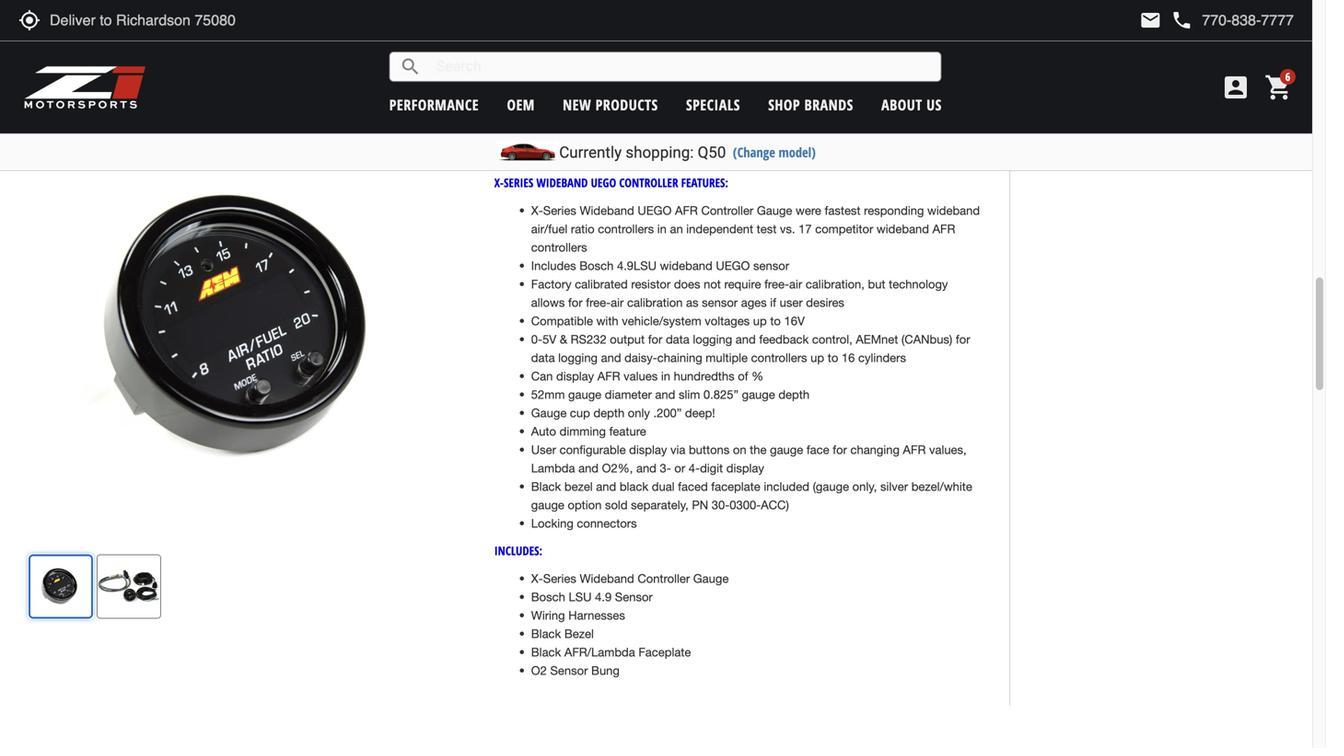 Task type: locate. For each thing, give the bounding box(es) containing it.
in inside ** wideband uego sensors are wear items and their lifespan is determined by many factors including contamination from leaded fuels, automotive fluids, particulates, mechanical or thermal shock and from being unheated and exposed to the exhaust stream. free-air calibration may correct drift as a sensor ages, but it is recommended that they are replaced as part of your vehicle's maintenance program. when performing free-air calibration, please follow the procedure outlined in the instruction manual.
[[654, 148, 663, 162]]

2 horizontal spatial gauge
[[757, 204, 792, 218]]

sensor right o2
[[550, 664, 588, 678]]

series inside x-series wideband controller gauge bosch lsu 4.9 sensor wiring harnesses black bezel black afr/lambda faceplate o2 sensor bung
[[543, 572, 576, 586]]

sensor
[[615, 590, 653, 605], [550, 664, 588, 678]]

this
[[891, 10, 911, 24]]

0 vertical spatial but
[[739, 111, 757, 125]]

for down etched,
[[612, 10, 627, 24]]

wideband up 4.9 at the bottom of page
[[580, 572, 634, 586]]

1 vertical spatial a
[[659, 111, 665, 125]]

to down if
[[770, 314, 781, 329]]

it
[[746, 10, 752, 24], [760, 111, 767, 125]]

vehicle/system
[[622, 314, 701, 329]]

gauge up "test"
[[757, 204, 792, 218]]

includes
[[531, 259, 576, 273]]

in down maintenance in the top of the page
[[654, 148, 663, 162]]

the inside x-series wideband uego afr controller gauge were fastest responding wideband air/fuel ratio controllers in an independent test vs. 17 competitor wideband afr controllers includes bosch 4.9lsu wideband uego sensor factory calibrated resistor does not require free-air calibration, but technology allows for free-air calibration as sensor ages if user desires compatible with vehicle/system voltages up to 16v 0-5v & rs232 output for data logging and feedback control, aemnet (canbus) for data logging and daisy-chaining multiple controllers up to 16 cylinders can display afr values in hundredths of % 52mm gauge diameter and slim 0.825" gauge depth gauge cup depth only .200" deep! auto dimming feature user configurable display via buttons on the gauge face for changing afr values, lambda and o2%, and 3- or 4-digit display black bezel and black dual faced faceplate included (gauge only, silver bezel/white gauge option sold separately, pn 30-0300-acc) locking connectors
[[750, 443, 767, 457]]

were
[[796, 204, 821, 218]]

1 vertical spatial or
[[674, 462, 685, 476]]

1 horizontal spatial it
[[760, 111, 767, 125]]

0 vertical spatial controller
[[701, 204, 754, 218]]

x- down the includes:
[[531, 572, 543, 586]]

currently
[[559, 143, 622, 162]]

outlined
[[607, 148, 650, 162]]

multiple
[[706, 351, 748, 365]]

items
[[695, 56, 723, 70]]

up down ages
[[753, 314, 767, 329]]

2 vertical spatial x-
[[531, 572, 543, 586]]

0 vertical spatial sensor
[[615, 590, 653, 605]]

2 horizontal spatial to
[[828, 351, 838, 365]]

with
[[596, 314, 619, 329]]

but inside x-series wideband uego afr controller gauge were fastest responding wideband air/fuel ratio controllers in an independent test vs. 17 competitor wideband afr controllers includes bosch 4.9lsu wideband uego sensor factory calibrated resistor does not require free-air calibration, but technology allows for free-air calibration as sensor ages if user desires compatible with vehicle/system voltages up to 16v 0-5v & rs232 output for data logging and feedback control, aemnet (canbus) for data logging and daisy-chaining multiple controllers up to 16 cylinders can display afr values in hundredths of % 52mm gauge diameter and slim 0.825" gauge depth gauge cup depth only .200" deep! auto dimming feature user configurable display via buttons on the gauge face for changing afr values, lambda and o2%, and 3- or 4-digit display black bezel and black dual faced faceplate included (gauge only, silver bezel/white gauge option sold separately, pn 30-0300-acc) locking connectors
[[868, 277, 885, 292]]

the right on
[[750, 443, 767, 457]]

and down the "voltages"
[[736, 333, 756, 347]]

0 horizontal spatial calibrated
[[575, 277, 628, 292]]

1 vertical spatial bosch
[[531, 590, 565, 605]]

cylinders
[[858, 351, 906, 365]]

factory
[[531, 277, 572, 292]]

wideband inside ** wideband uego sensors are wear items and their lifespan is determined by many factors including contamination from leaded fuels, automotive fluids, particulates, mechanical or thermal shock and from being unheated and exposed to the exhaust stream. free-air calibration may correct drift as a sensor ages, but it is recommended that they are replaced as part of your vehicle's maintenance program. when performing free-air calibration, please follow the procedure outlined in the instruction manual.
[[506, 56, 560, 70]]

wideband inside x-series wideband controller gauge bosch lsu 4.9 sensor wiring harnesses black bezel black afr/lambda faceplate o2 sensor bung
[[580, 572, 634, 586]]

calibrated up with
[[575, 277, 628, 292]]

1 horizontal spatial as
[[644, 111, 656, 125]]

1 horizontal spatial but
[[868, 277, 885, 292]]

desires
[[806, 296, 844, 310]]

an
[[670, 222, 683, 236]]

afr
[[675, 204, 698, 218], [933, 222, 955, 236], [597, 369, 620, 384], [903, 443, 926, 457]]

gauge down 30-
[[693, 572, 729, 586]]

sensor up require
[[753, 259, 789, 273]]

of
[[534, 130, 544, 144], [738, 369, 748, 384]]

1 vertical spatial controller
[[638, 572, 690, 586]]

1 vertical spatial wideband
[[580, 204, 634, 218]]

is up when
[[770, 111, 778, 125]]

0 horizontal spatial data
[[531, 351, 555, 365]]

1 horizontal spatial display
[[629, 443, 667, 457]]

shop brands link
[[768, 95, 853, 115]]

are down free-
[[912, 111, 929, 125]]

for right the (canbus)
[[956, 333, 970, 347]]

display down on
[[726, 462, 764, 476]]

x- down "follow"
[[494, 175, 504, 191]]

calibration,
[[883, 130, 942, 144], [806, 277, 865, 292]]

up down control,
[[811, 351, 824, 365]]

wideband up "does"
[[660, 259, 713, 273]]

0 horizontal spatial controller
[[638, 572, 690, 586]]

resistor up items
[[701, 0, 740, 6]]

or left 4-
[[674, 462, 685, 476]]

1 vertical spatial of
[[738, 369, 748, 384]]

1 horizontal spatial free-
[[764, 277, 789, 292]]

buttons
[[689, 443, 730, 457]]

1 vertical spatial that
[[863, 111, 883, 125]]

2 vertical spatial gauge
[[693, 572, 729, 586]]

program.
[[695, 130, 743, 144]]

resistor right this
[[940, 0, 979, 6]]

faced
[[678, 480, 708, 494]]

calibration up vehicle/system
[[627, 296, 683, 310]]

1 horizontal spatial calibration,
[[883, 130, 942, 144]]

new products
[[563, 95, 658, 115]]

wideband for x-series wideband uego afr controller gauge were fastest responding wideband air/fuel ratio controllers in an independent test vs. 17 competitor wideband afr controllers includes bosch 4.9lsu wideband uego sensor factory calibrated resistor does not require free-air calibration, but technology allows for free-air calibration as sensor ages if user desires compatible with vehicle/system voltages up to 16v 0-5v & rs232 output for data logging and feedback control, aemnet (canbus) for data logging and daisy-chaining multiple controllers up to 16 cylinders can display afr values in hundredths of % 52mm gauge diameter and slim 0.825" gauge depth gauge cup depth only .200" deep! auto dimming feature user configurable display via buttons on the gauge face for changing afr values, lambda and o2%, and 3- or 4-digit display black bezel and black dual faced faceplate included (gauge only, silver bezel/white gauge option sold separately, pn 30-0300-acc) locking connectors
[[580, 204, 634, 218]]

via
[[670, 443, 685, 457]]

0 vertical spatial that
[[722, 10, 743, 24]]

series up lsu
[[543, 572, 576, 586]]

bosch down ratio
[[579, 259, 614, 273]]

1 vertical spatial gauge
[[531, 406, 567, 421]]

performing
[[780, 130, 839, 144]]

calibrated inside no. there is a laser-etched, calibrated resistor in the sensor's connector body. this resistor is specifically created for the exact sensor that it is attached to. modifying this will invalidate the sensor's output.
[[645, 0, 698, 6]]

0 vertical spatial of
[[534, 130, 544, 144]]

as up maintenance in the top of the page
[[644, 111, 656, 125]]

calibration inside ** wideband uego sensors are wear items and their lifespan is determined by many factors including contamination from leaded fuels, automotive fluids, particulates, mechanical or thermal shock and from being unheated and exposed to the exhaust stream. free-air calibration may correct drift as a sensor ages, but it is recommended that they are replaced as part of your vehicle's maintenance program. when performing free-air calibration, please follow the procedure outlined in the instruction manual.
[[494, 111, 550, 125]]

controller inside x-series wideband controller gauge bosch lsu 4.9 sensor wiring harnesses black bezel black afr/lambda faceplate o2 sensor bung
[[638, 572, 690, 586]]

phone
[[1171, 9, 1193, 31]]

faceplate
[[638, 646, 691, 660]]

a inside no. there is a laser-etched, calibrated resistor in the sensor's connector body. this resistor is specifically created for the exact sensor that it is attached to. modifying this will invalidate the sensor's output.
[[562, 0, 568, 6]]

uego inside ** wideband uego sensors are wear items and their lifespan is determined by many factors including contamination from leaded fuels, automotive fluids, particulates, mechanical or thermal shock and from being unheated and exposed to the exhaust stream. free-air calibration may correct drift as a sensor ages, but it is recommended that they are replaced as part of your vehicle's maintenance program. when performing free-air calibration, please follow the procedure outlined in the instruction manual.
[[564, 56, 598, 70]]

free- up with
[[586, 296, 611, 310]]

ages,
[[707, 111, 736, 125]]

0 horizontal spatial depth
[[593, 406, 625, 421]]

16
[[842, 351, 855, 365]]

it up when
[[760, 111, 767, 125]]

but down exposed
[[739, 111, 757, 125]]

does
[[674, 277, 700, 292]]

shopping_cart
[[1264, 73, 1294, 102]]

1 horizontal spatial that
[[863, 111, 883, 125]]

0 vertical spatial from
[[625, 74, 649, 89]]

depth down feedback
[[778, 388, 810, 402]]

are
[[646, 56, 662, 70], [912, 111, 929, 125]]

but
[[739, 111, 757, 125], [868, 277, 885, 292]]

0 horizontal spatial but
[[739, 111, 757, 125]]

x- inside x-series wideband uego afr controller gauge were fastest responding wideband air/fuel ratio controllers in an independent test vs. 17 competitor wideband afr controllers includes bosch 4.9lsu wideband uego sensor factory calibrated resistor does not require free-air calibration, but technology allows for free-air calibration as sensor ages if user desires compatible with vehicle/system voltages up to 16v 0-5v & rs232 output for data logging and feedback control, aemnet (canbus) for data logging and daisy-chaining multiple controllers up to 16 cylinders can display afr values in hundredths of % 52mm gauge diameter and slim 0.825" gauge depth gauge cup depth only .200" deep! auto dimming feature user configurable display via buttons on the gauge face for changing afr values, lambda and o2%, and 3- or 4-digit display black bezel and black dual faced faceplate included (gauge only, silver bezel/white gauge option sold separately, pn 30-0300-acc) locking connectors
[[531, 204, 543, 218]]

and down the configurable
[[578, 462, 599, 476]]

1 vertical spatial free-
[[764, 277, 789, 292]]

logging up multiple
[[693, 333, 732, 347]]

connector
[[824, 0, 878, 6]]

1 horizontal spatial controller
[[701, 204, 754, 218]]

1 horizontal spatial bosch
[[579, 259, 614, 273]]

from up being
[[625, 74, 649, 89]]

etched,
[[601, 0, 641, 6]]

1 horizontal spatial or
[[953, 74, 964, 89]]

as inside x-series wideband uego afr controller gauge were fastest responding wideband air/fuel ratio controllers in an independent test vs. 17 competitor wideband afr controllers includes bosch 4.9lsu wideband uego sensor factory calibrated resistor does not require free-air calibration, but technology allows for free-air calibration as sensor ages if user desires compatible with vehicle/system voltages up to 16v 0-5v & rs232 output for data logging and feedback control, aemnet (canbus) for data logging and daisy-chaining multiple controllers up to 16 cylinders can display afr values in hundredths of % 52mm gauge diameter and slim 0.825" gauge depth gauge cup depth only .200" deep! auto dimming feature user configurable display via buttons on the gauge face for changing afr values, lambda and o2%, and 3- or 4-digit display black bezel and black dual faced faceplate included (gauge only, silver bezel/white gauge option sold separately, pn 30-0300-acc) locking connectors
[[686, 296, 699, 310]]

a
[[562, 0, 568, 6], [659, 111, 665, 125]]

0 vertical spatial x-
[[494, 175, 504, 191]]

black
[[531, 480, 561, 494], [531, 627, 561, 642], [531, 646, 561, 660]]

controllers
[[598, 222, 654, 236], [531, 241, 587, 255], [751, 351, 807, 365]]

1 vertical spatial but
[[868, 277, 885, 292]]

no. there is a laser-etched, calibrated resistor in the sensor's connector body. this resistor is specifically created for the exact sensor that it is attached to. modifying this will invalidate the sensor's output.
[[494, 0, 979, 43]]

or inside x-series wideband uego afr controller gauge were fastest responding wideband air/fuel ratio controllers in an independent test vs. 17 competitor wideband afr controllers includes bosch 4.9lsu wideband uego sensor factory calibrated resistor does not require free-air calibration, but technology allows for free-air calibration as sensor ages if user desires compatible with vehicle/system voltages up to 16v 0-5v & rs232 output for data logging and feedback control, aemnet (canbus) for data logging and daisy-chaining multiple controllers up to 16 cylinders can display afr values in hundredths of % 52mm gauge diameter and slim 0.825" gauge depth gauge cup depth only .200" deep! auto dimming feature user configurable display via buttons on the gauge face for changing afr values, lambda and o2%, and 3- or 4-digit display black bezel and black dual faced faceplate included (gauge only, silver bezel/white gauge option sold separately, pn 30-0300-acc) locking connectors
[[674, 462, 685, 476]]

logging down rs232
[[558, 351, 598, 365]]

that down stream.
[[863, 111, 883, 125]]

1 vertical spatial logging
[[558, 351, 598, 365]]

0 vertical spatial calibrated
[[645, 0, 698, 6]]

depth up feature
[[593, 406, 625, 421]]

black down lambda
[[531, 480, 561, 494]]

(change
[[733, 143, 775, 161]]

calibration, up the desires
[[806, 277, 865, 292]]

fastest
[[825, 204, 861, 218]]

4.9
[[595, 590, 612, 605]]

the down specifically
[[548, 28, 565, 43]]

air up replaced
[[931, 93, 944, 107]]

air
[[931, 93, 944, 107], [867, 130, 880, 144], [789, 277, 802, 292], [611, 296, 624, 310]]

sensor's up attached
[[777, 0, 821, 6]]

uego up contamination on the top of the page
[[564, 56, 598, 70]]

3 black from the top
[[531, 646, 561, 660]]

1 vertical spatial black
[[531, 627, 561, 642]]

1 black from the top
[[531, 480, 561, 494]]

1 vertical spatial sensor
[[550, 664, 588, 678]]

in left an
[[657, 222, 667, 236]]

0 horizontal spatial calibration,
[[806, 277, 865, 292]]

mechanical
[[889, 74, 950, 89]]

1 horizontal spatial of
[[738, 369, 748, 384]]

about
[[881, 95, 922, 115]]

0 vertical spatial controllers
[[598, 222, 654, 236]]

Search search field
[[422, 53, 941, 81]]

but left technology
[[868, 277, 885, 292]]

sensor right 4.9 at the bottom of page
[[615, 590, 653, 605]]

series up air/fuel
[[543, 204, 576, 218]]

52mm
[[531, 388, 565, 402]]

sensor down unheated
[[669, 111, 704, 125]]

x- for x-series wideband uego afr controller gauge were fastest responding wideband air/fuel ratio controllers in an independent test vs. 17 competitor wideband afr controllers includes bosch 4.9lsu wideband uego sensor factory calibrated resistor does not require free-air calibration, but technology allows for free-air calibration as sensor ages if user desires compatible with vehicle/system voltages up to 16v 0-5v & rs232 output for data logging and feedback control, aemnet (canbus) for data logging and daisy-chaining multiple controllers up to 16 cylinders can display afr values in hundredths of % 52mm gauge diameter and slim 0.825" gauge depth gauge cup depth only .200" deep! auto dimming feature user configurable display via buttons on the gauge face for changing afr values, lambda and o2%, and 3- or 4-digit display black bezel and black dual faced faceplate included (gauge only, silver bezel/white gauge option sold separately, pn 30-0300-acc) locking connectors
[[531, 204, 543, 218]]

2 horizontal spatial free-
[[842, 130, 867, 144]]

1 horizontal spatial sensor's
[[777, 0, 821, 6]]

1 vertical spatial controllers
[[531, 241, 587, 255]]

o2%,
[[602, 462, 633, 476]]

exhaust
[[816, 93, 857, 107]]

sensor's down created
[[569, 28, 613, 43]]

are left wear
[[646, 56, 662, 70]]

it inside ** wideband uego sensors are wear items and their lifespan is determined by many factors including contamination from leaded fuels, automotive fluids, particulates, mechanical or thermal shock and from being unheated and exposed to the exhaust stream. free-air calibration may correct drift as a sensor ages, but it is recommended that they are replaced as part of your vehicle's maintenance program. when performing free-air calibration, please follow the procedure outlined in the instruction manual.
[[760, 111, 767, 125]]

to
[[782, 93, 792, 107], [770, 314, 781, 329], [828, 351, 838, 365]]

dimming
[[560, 425, 606, 439]]

0 horizontal spatial that
[[722, 10, 743, 24]]

and up the .200"
[[655, 388, 675, 402]]

1 horizontal spatial data
[[666, 333, 690, 347]]

brands
[[804, 95, 853, 115]]

sensor inside ** wideband uego sensors are wear items and their lifespan is determined by many factors including contamination from leaded fuels, automotive fluids, particulates, mechanical or thermal shock and from being unheated and exposed to the exhaust stream. free-air calibration may correct drift as a sensor ages, but it is recommended that they are replaced as part of your vehicle's maintenance program. when performing free-air calibration, please follow the procedure outlined in the instruction manual.
[[669, 111, 704, 125]]

(gauge
[[813, 480, 849, 494]]

2 series from the top
[[543, 572, 576, 586]]

0 horizontal spatial gauge
[[531, 406, 567, 421]]

included
[[764, 480, 809, 494]]

exact
[[650, 10, 679, 24]]

manual.
[[746, 148, 787, 162]]

1 series from the top
[[543, 204, 576, 218]]

for up "compatible"
[[568, 296, 583, 310]]

free- down recommended
[[842, 130, 867, 144]]

x- inside x-series wideband controller gauge bosch lsu 4.9 sensor wiring harnesses black bezel black afr/lambda faceplate o2 sensor bung
[[531, 572, 543, 586]]

controllers down feedback
[[751, 351, 807, 365]]

sensor right exact
[[683, 10, 719, 24]]

0 horizontal spatial logging
[[558, 351, 598, 365]]

sensor up the "voltages"
[[702, 296, 738, 310]]

2 vertical spatial display
[[726, 462, 764, 476]]

1 vertical spatial to
[[770, 314, 781, 329]]

bosch inside x-series wideband controller gauge bosch lsu 4.9 sensor wiring harnesses black bezel black afr/lambda faceplate o2 sensor bung
[[531, 590, 565, 605]]

q50
[[698, 143, 726, 162]]

fluids,
[[786, 74, 818, 89]]

controller up independent
[[701, 204, 754, 218]]

determined
[[833, 56, 894, 70]]

2 horizontal spatial resistor
[[940, 0, 979, 6]]

0 horizontal spatial display
[[556, 369, 594, 384]]

for inside no. there is a laser-etched, calibrated resistor in the sensor's connector body. this resistor is specifically created for the exact sensor that it is attached to. modifying this will invalidate the sensor's output.
[[612, 10, 627, 24]]

and up the ages,
[[710, 93, 730, 107]]

&
[[560, 333, 567, 347]]

wideband down responding
[[877, 222, 929, 236]]

1 vertical spatial series
[[543, 572, 576, 586]]

in inside no. there is a laser-etched, calibrated resistor in the sensor's connector body. this resistor is specifically created for the exact sensor that it is attached to. modifying this will invalidate the sensor's output.
[[744, 0, 753, 6]]

1 horizontal spatial from
[[625, 74, 649, 89]]

black down 'wiring' on the left of the page
[[531, 627, 561, 642]]

0 horizontal spatial of
[[534, 130, 544, 144]]

2 horizontal spatial display
[[726, 462, 764, 476]]

display up 52mm
[[556, 369, 594, 384]]

resistor down 4.9lsu
[[631, 277, 671, 292]]

0 vertical spatial to
[[782, 93, 792, 107]]

the up output.
[[630, 10, 647, 24]]

search
[[399, 56, 422, 78]]

x-series wideband controller gauge bosch lsu 4.9 sensor wiring harnesses black bezel black afr/lambda faceplate o2 sensor bung
[[531, 572, 729, 678]]

silver
[[880, 480, 908, 494]]

wideband inside x-series wideband uego afr controller gauge were fastest responding wideband air/fuel ratio controllers in an independent test vs. 17 competitor wideband afr controllers includes bosch 4.9lsu wideband uego sensor factory calibrated resistor does not require free-air calibration, but technology allows for free-air calibration as sensor ages if user desires compatible with vehicle/system voltages up to 16v 0-5v & rs232 output for data logging and feedback control, aemnet (canbus) for data logging and daisy-chaining multiple controllers up to 16 cylinders can display afr values in hundredths of % 52mm gauge diameter and slim 0.825" gauge depth gauge cup depth only .200" deep! auto dimming feature user configurable display via buttons on the gauge face for changing afr values, lambda and o2%, and 3- or 4-digit display black bezel and black dual faced faceplate included (gauge only, silver bezel/white gauge option sold separately, pn 30-0300-acc) locking connectors
[[580, 204, 634, 218]]

2 vertical spatial free-
[[586, 296, 611, 310]]

2 horizontal spatial controllers
[[751, 351, 807, 365]]

afr left values,
[[903, 443, 926, 457]]

up
[[753, 314, 767, 329], [811, 351, 824, 365]]

0 vertical spatial calibration,
[[883, 130, 942, 144]]

it left attached
[[746, 10, 752, 24]]

series for x-series wideband uego afr controller gauge were fastest responding wideband air/fuel ratio controllers in an independent test vs. 17 competitor wideband afr controllers includes bosch 4.9lsu wideband uego sensor factory calibrated resistor does not require free-air calibration, but technology allows for free-air calibration as sensor ages if user desires compatible with vehicle/system voltages up to 16v 0-5v & rs232 output for data logging and feedback control, aemnet (canbus) for data logging and daisy-chaining multiple controllers up to 16 cylinders can display afr values in hundredths of % 52mm gauge diameter and slim 0.825" gauge depth gauge cup depth only .200" deep! auto dimming feature user configurable display via buttons on the gauge face for changing afr values, lambda and o2%, and 3- or 4-digit display black bezel and black dual faced faceplate included (gauge only, silver bezel/white gauge option sold separately, pn 30-0300-acc) locking connectors
[[543, 204, 576, 218]]

1 horizontal spatial are
[[912, 111, 929, 125]]

mail phone
[[1139, 9, 1193, 31]]

the down the fluids,
[[796, 93, 813, 107]]

x- for x-series wideband controller gauge bosch lsu 4.9 sensor wiring harnesses black bezel black afr/lambda faceplate o2 sensor bung
[[531, 572, 543, 586]]

0 vertical spatial or
[[953, 74, 964, 89]]

1 horizontal spatial up
[[811, 351, 824, 365]]

but inside ** wideband uego sensors are wear items and their lifespan is determined by many factors including contamination from leaded fuels, automotive fluids, particulates, mechanical or thermal shock and from being unheated and exposed to the exhaust stream. free-air calibration may correct drift as a sensor ages, but it is recommended that they are replaced as part of your vehicle's maintenance program. when performing free-air calibration, please follow the procedure outlined in the instruction manual.
[[739, 111, 757, 125]]

a up maintenance in the top of the page
[[659, 111, 665, 125]]

0 vertical spatial a
[[562, 0, 568, 6]]

1 vertical spatial x-
[[531, 204, 543, 218]]

bosch inside x-series wideband uego afr controller gauge were fastest responding wideband air/fuel ratio controllers in an independent test vs. 17 competitor wideband afr controllers includes bosch 4.9lsu wideband uego sensor factory calibrated resistor does not require free-air calibration, but technology allows for free-air calibration as sensor ages if user desires compatible with vehicle/system voltages up to 16v 0-5v & rs232 output for data logging and feedback control, aemnet (canbus) for data logging and daisy-chaining multiple controllers up to 16 cylinders can display afr values in hundredths of % 52mm gauge diameter and slim 0.825" gauge depth gauge cup depth only .200" deep! auto dimming feature user configurable display via buttons on the gauge face for changing afr values, lambda and o2%, and 3- or 4-digit display black bezel and black dual faced faceplate included (gauge only, silver bezel/white gauge option sold separately, pn 30-0300-acc) locking connectors
[[579, 259, 614, 273]]

calibration, down they
[[883, 130, 942, 144]]

17
[[799, 222, 812, 236]]

0 horizontal spatial or
[[674, 462, 685, 476]]

2 vertical spatial wideband
[[580, 572, 634, 586]]

1 vertical spatial calibrated
[[575, 277, 628, 292]]

from up the correct
[[596, 93, 620, 107]]

1 vertical spatial as
[[494, 130, 506, 144]]

1 vertical spatial calibration,
[[806, 277, 865, 292]]

0 horizontal spatial from
[[596, 93, 620, 107]]

your
[[548, 130, 571, 144]]

technology
[[889, 277, 948, 292]]

calibrated up exact
[[645, 0, 698, 6]]

0 vertical spatial black
[[531, 480, 561, 494]]

phone link
[[1171, 9, 1294, 31]]

1 horizontal spatial calibrated
[[645, 0, 698, 6]]

to down the fluids,
[[782, 93, 792, 107]]

1 vertical spatial wideband
[[877, 222, 929, 236]]

as down "does"
[[686, 296, 699, 310]]

feature
[[609, 425, 646, 439]]

changing
[[850, 443, 900, 457]]

factors
[[945, 56, 982, 70]]

harnesses
[[568, 609, 625, 623]]

0 horizontal spatial controllers
[[531, 241, 587, 255]]

0 vertical spatial calibration
[[494, 111, 550, 125]]

particulates,
[[821, 74, 886, 89]]

calibration up part at the top left
[[494, 111, 550, 125]]

auto
[[531, 425, 556, 439]]

afr up an
[[675, 204, 698, 218]]

1 vertical spatial sensor's
[[569, 28, 613, 43]]

0 horizontal spatial a
[[562, 0, 568, 6]]

x-series wideband uego controller features:
[[494, 175, 728, 191]]

or inside ** wideband uego sensors are wear items and their lifespan is determined by many factors including contamination from leaded fuels, automotive fluids, particulates, mechanical or thermal shock and from being unheated and exposed to the exhaust stream. free-air calibration may correct drift as a sensor ages, but it is recommended that they are replaced as part of your vehicle's maintenance program. when performing free-air calibration, please follow the procedure outlined in the instruction manual.
[[953, 74, 964, 89]]

0 vertical spatial up
[[753, 314, 767, 329]]

gauge down 52mm
[[531, 406, 567, 421]]

logging
[[693, 333, 732, 347], [558, 351, 598, 365]]

series inside x-series wideband uego afr controller gauge were fastest responding wideband air/fuel ratio controllers in an independent test vs. 17 competitor wideband afr controllers includes bosch 4.9lsu wideband uego sensor factory calibrated resistor does not require free-air calibration, but technology allows for free-air calibration as sensor ages if user desires compatible with vehicle/system voltages up to 16v 0-5v & rs232 output for data logging and feedback control, aemnet (canbus) for data logging and daisy-chaining multiple controllers up to 16 cylinders can display afr values in hundredths of % 52mm gauge diameter and slim 0.825" gauge depth gauge cup depth only .200" deep! auto dimming feature user configurable display via buttons on the gauge face for changing afr values, lambda and o2%, and 3- or 4-digit display black bezel and black dual faced faceplate included (gauge only, silver bezel/white gauge option sold separately, pn 30-0300-acc) locking connectors
[[543, 204, 576, 218]]

3-
[[660, 462, 671, 476]]

air down stream.
[[867, 130, 880, 144]]

voltages
[[705, 314, 750, 329]]

or down the factors
[[953, 74, 964, 89]]

sensor inside no. there is a laser-etched, calibrated resistor in the sensor's connector body. this resistor is specifically created for the exact sensor that it is attached to. modifying this will invalidate the sensor's output.
[[683, 10, 719, 24]]

black up o2
[[531, 646, 561, 660]]

it inside no. there is a laser-etched, calibrated resistor in the sensor's connector body. this resistor is specifically created for the exact sensor that it is attached to. modifying this will invalidate the sensor's output.
[[746, 10, 752, 24]]

of right part at the top left
[[534, 130, 544, 144]]

in up their
[[744, 0, 753, 6]]

controllers up 4.9lsu
[[598, 222, 654, 236]]

0 vertical spatial it
[[746, 10, 752, 24]]

x- up air/fuel
[[531, 204, 543, 218]]

0 vertical spatial gauge
[[757, 204, 792, 218]]

they
[[886, 111, 909, 125]]

0 horizontal spatial calibration
[[494, 111, 550, 125]]

uego up require
[[716, 259, 750, 273]]

air/fuel
[[531, 222, 568, 236]]

free- inside ** wideband uego sensors are wear items and their lifespan is determined by many factors including contamination from leaded fuels, automotive fluids, particulates, mechanical or thermal shock and from being unheated and exposed to the exhaust stream. free-air calibration may correct drift as a sensor ages, but it is recommended that they are replaced as part of your vehicle's maintenance program. when performing free-air calibration, please follow the procedure outlined in the instruction manual.
[[842, 130, 867, 144]]



Task type: describe. For each thing, give the bounding box(es) containing it.
automotive
[[724, 74, 783, 89]]

1 horizontal spatial controllers
[[598, 222, 654, 236]]

competitor
[[815, 222, 873, 236]]

0 vertical spatial logging
[[693, 333, 732, 347]]

16v
[[784, 314, 805, 329]]

0 horizontal spatial sensor's
[[569, 28, 613, 43]]

the down maintenance in the top of the page
[[666, 148, 683, 162]]

1 vertical spatial from
[[596, 93, 620, 107]]

being
[[623, 93, 653, 107]]

vs.
[[780, 222, 795, 236]]

calibrated inside x-series wideband uego afr controller gauge were fastest responding wideband air/fuel ratio controllers in an independent test vs. 17 competitor wideband afr controllers includes bosch 4.9lsu wideband uego sensor factory calibrated resistor does not require free-air calibration, but technology allows for free-air calibration as sensor ages if user desires compatible with vehicle/system voltages up to 16v 0-5v & rs232 output for data logging and feedback control, aemnet (canbus) for data logging and daisy-chaining multiple controllers up to 16 cylinders can display afr values in hundredths of % 52mm gauge diameter and slim 0.825" gauge depth gauge cup depth only .200" deep! auto dimming feature user configurable display via buttons on the gauge face for changing afr values, lambda and o2%, and 3- or 4-digit display black bezel and black dual faced faceplate included (gauge only, silver bezel/white gauge option sold separately, pn 30-0300-acc) locking connectors
[[575, 277, 628, 292]]

1 vertical spatial data
[[531, 351, 555, 365]]

account_box link
[[1217, 73, 1255, 102]]

user
[[531, 443, 556, 457]]

no.
[[494, 0, 513, 6]]

shopping_cart link
[[1260, 73, 1294, 102]]

0-
[[531, 333, 542, 347]]

(change model) link
[[733, 143, 816, 161]]

afr up technology
[[933, 222, 955, 236]]

is right lifespan
[[821, 56, 830, 70]]

body.
[[882, 0, 911, 6]]

feedback
[[759, 333, 809, 347]]

separately,
[[631, 498, 689, 513]]

to inside ** wideband uego sensors are wear items and their lifespan is determined by many factors including contamination from leaded fuels, automotive fluids, particulates, mechanical or thermal shock and from being unheated and exposed to the exhaust stream. free-air calibration may correct drift as a sensor ages, but it is recommended that they are replaced as part of your vehicle's maintenance program. when performing free-air calibration, please follow the procedure outlined in the instruction manual.
[[782, 93, 792, 107]]

0 horizontal spatial up
[[753, 314, 767, 329]]

instruction
[[686, 148, 742, 162]]

bezel
[[564, 627, 594, 642]]

independent
[[686, 222, 753, 236]]

for down vehicle/system
[[648, 333, 662, 347]]

vehicle's
[[574, 130, 620, 144]]

calibration, inside x-series wideband uego afr controller gauge were fastest responding wideband air/fuel ratio controllers in an independent test vs. 17 competitor wideband afr controllers includes bosch 4.9lsu wideband uego sensor factory calibrated resistor does not require free-air calibration, but technology allows for free-air calibration as sensor ages if user desires compatible with vehicle/system voltages up to 16v 0-5v & rs232 output for data logging and feedback control, aemnet (canbus) for data logging and daisy-chaining multiple controllers up to 16 cylinders can display afr values in hundredths of % 52mm gauge diameter and slim 0.825" gauge depth gauge cup depth only .200" deep! auto dimming feature user configurable display via buttons on the gauge face for changing afr values, lambda and o2%, and 3- or 4-digit display black bezel and black dual faced faceplate included (gauge only, silver bezel/white gauge option sold separately, pn 30-0300-acc) locking connectors
[[806, 277, 865, 292]]

gauge inside x-series wideband controller gauge bosch lsu 4.9 sensor wiring harnesses black bezel black afr/lambda faceplate o2 sensor bung
[[693, 572, 729, 586]]

2 vertical spatial wideband
[[660, 259, 713, 273]]

air up with
[[611, 296, 624, 310]]

maintenance
[[623, 130, 691, 144]]

0 vertical spatial data
[[666, 333, 690, 347]]

please
[[945, 130, 979, 144]]

0 horizontal spatial as
[[494, 130, 506, 144]]

is left attached
[[756, 10, 764, 24]]

specifically
[[506, 10, 565, 24]]

and down contamination on the top of the page
[[572, 93, 592, 107]]

controller
[[619, 175, 678, 191]]

oem
[[507, 95, 535, 115]]

z1 motorsports logo image
[[23, 64, 147, 111]]

us
[[927, 95, 942, 115]]

sold
[[605, 498, 628, 513]]

includes:
[[494, 543, 542, 560]]

gauge up locking
[[531, 498, 564, 513]]

black
[[620, 480, 648, 494]]

air up user
[[789, 277, 802, 292]]

on
[[733, 443, 746, 457]]

1 horizontal spatial sensor
[[615, 590, 653, 605]]

1 vertical spatial display
[[629, 443, 667, 457]]

my_location
[[18, 9, 41, 31]]

bezel/white
[[911, 480, 972, 494]]

model)
[[779, 143, 816, 161]]

compatible
[[531, 314, 593, 329]]

x-series wideband uego afr controller gauge were fastest responding wideband air/fuel ratio controllers in an independent test vs. 17 competitor wideband afr controllers includes bosch 4.9lsu wideband uego sensor factory calibrated resistor does not require free-air calibration, but technology allows for free-air calibration as sensor ages if user desires compatible with vehicle/system voltages up to 16v 0-5v & rs232 output for data logging and feedback control, aemnet (canbus) for data logging and daisy-chaining multiple controllers up to 16 cylinders can display afr values in hundredths of % 52mm gauge diameter and slim 0.825" gauge depth gauge cup depth only .200" deep! auto dimming feature user configurable display via buttons on the gauge face for changing afr values, lambda and o2%, and 3- or 4-digit display black bezel and black dual faced faceplate included (gauge only, silver bezel/white gauge option sold separately, pn 30-0300-acc) locking connectors
[[531, 204, 980, 531]]

0 vertical spatial wideband
[[927, 204, 980, 218]]

and up sold
[[596, 480, 616, 494]]

procedure
[[550, 148, 604, 162]]

wideband for x-series wideband controller gauge bosch lsu 4.9 sensor wiring harnesses black bezel black afr/lambda faceplate o2 sensor bung
[[580, 572, 634, 586]]

2 vertical spatial to
[[828, 351, 838, 365]]

output
[[610, 333, 645, 347]]

the down part at the top left
[[529, 148, 546, 162]]

afr up diameter
[[597, 369, 620, 384]]

in down chaining
[[661, 369, 670, 384]]

can
[[531, 369, 553, 384]]

unheated
[[656, 93, 706, 107]]

afr/lambda
[[564, 646, 635, 660]]

0 horizontal spatial to
[[770, 314, 781, 329]]

of inside ** wideband uego sensors are wear items and their lifespan is determined by many factors including contamination from leaded fuels, automotive fluids, particulates, mechanical or thermal shock and from being unheated and exposed to the exhaust stream. free-air calibration may correct drift as a sensor ages, but it is recommended that they are replaced as part of your vehicle's maintenance program. when performing free-air calibration, please follow the procedure outlined in the instruction manual.
[[534, 130, 544, 144]]

gauge down %
[[742, 388, 775, 402]]

1 vertical spatial depth
[[593, 406, 625, 421]]

and left 3-
[[636, 462, 656, 476]]

(canbus)
[[901, 333, 952, 347]]

created
[[569, 10, 609, 24]]

0 horizontal spatial sensor
[[550, 664, 588, 678]]

x- for x-series wideband uego controller features:
[[494, 175, 504, 191]]

that inside ** wideband uego sensors are wear items and their lifespan is determined by many factors including contamination from leaded fuels, automotive fluids, particulates, mechanical or thermal shock and from being unheated and exposed to the exhaust stream. free-air calibration may correct drift as a sensor ages, but it is recommended that they are replaced as part of your vehicle's maintenance program. when performing free-air calibration, please follow the procedure outlined in the instruction manual.
[[863, 111, 883, 125]]

sensors
[[601, 56, 642, 70]]

bezel
[[564, 480, 593, 494]]

and up the automotive
[[727, 56, 747, 70]]

ratio
[[571, 222, 595, 236]]

performance link
[[389, 95, 479, 115]]

a inside ** wideband uego sensors are wear items and their lifespan is determined by many factors including contamination from leaded fuels, automotive fluids, particulates, mechanical or thermal shock and from being unheated and exposed to the exhaust stream. free-air calibration may correct drift as a sensor ages, but it is recommended that they are replaced as part of your vehicle's maintenance program. when performing free-air calibration, please follow the procedure outlined in the instruction manual.
[[659, 111, 665, 125]]

will
[[914, 10, 931, 24]]

including
[[494, 74, 543, 89]]

rs232
[[571, 333, 607, 347]]

0 vertical spatial sensor's
[[777, 0, 821, 6]]

controller inside x-series wideband uego afr controller gauge were fastest responding wideband air/fuel ratio controllers in an independent test vs. 17 competitor wideband afr controllers includes bosch 4.9lsu wideband uego sensor factory calibrated resistor does not require free-air calibration, but technology allows for free-air calibration as sensor ages if user desires compatible with vehicle/system voltages up to 16v 0-5v & rs232 output for data logging and feedback control, aemnet (canbus) for data logging and daisy-chaining multiple controllers up to 16 cylinders can display afr values in hundredths of % 52mm gauge diameter and slim 0.825" gauge depth gauge cup depth only .200" deep! auto dimming feature user configurable display via buttons on the gauge face for changing afr values, lambda and o2%, and 3- or 4-digit display black bezel and black dual faced faceplate included (gauge only, silver bezel/white gauge option sold separately, pn 30-0300-acc) locking connectors
[[701, 204, 754, 218]]

30-
[[712, 498, 730, 513]]

not
[[704, 277, 721, 292]]

uego down controller at the top
[[638, 204, 672, 218]]

for right face
[[833, 443, 847, 457]]

when
[[746, 130, 777, 144]]

of inside x-series wideband uego afr controller gauge were fastest responding wideband air/fuel ratio controllers in an independent test vs. 17 competitor wideband afr controllers includes bosch 4.9lsu wideband uego sensor factory calibrated resistor does not require free-air calibration, but technology allows for free-air calibration as sensor ages if user desires compatible with vehicle/system voltages up to 16v 0-5v & rs232 output for data logging and feedback control, aemnet (canbus) for data logging and daisy-chaining multiple controllers up to 16 cylinders can display afr values in hundredths of % 52mm gauge diameter and slim 0.825" gauge depth gauge cup depth only .200" deep! auto dimming feature user configurable display via buttons on the gauge face for changing afr values, lambda and o2%, and 3- or 4-digit display black bezel and black dual faced faceplate included (gauge only, silver bezel/white gauge option sold separately, pn 30-0300-acc) locking connectors
[[738, 369, 748, 384]]

specials
[[686, 95, 740, 115]]

bung
[[591, 664, 620, 678]]

contamination
[[546, 74, 622, 89]]

specials link
[[686, 95, 740, 115]]

follow
[[494, 148, 526, 162]]

aemnet
[[856, 333, 898, 347]]

0 vertical spatial depth
[[778, 388, 810, 402]]

1 vertical spatial are
[[912, 111, 929, 125]]

allows
[[531, 296, 565, 310]]

calibration inside x-series wideband uego afr controller gauge were fastest responding wideband air/fuel ratio controllers in an independent test vs. 17 competitor wideband afr controllers includes bosch 4.9lsu wideband uego sensor factory calibrated resistor does not require free-air calibration, but technology allows for free-air calibration as sensor ages if user desires compatible with vehicle/system voltages up to 16v 0-5v & rs232 output for data logging and feedback control, aemnet (canbus) for data logging and daisy-chaining multiple controllers up to 16 cylinders can display afr values in hundredths of % 52mm gauge diameter and slim 0.825" gauge depth gauge cup depth only .200" deep! auto dimming feature user configurable display via buttons on the gauge face for changing afr values, lambda and o2%, and 3- or 4-digit display black bezel and black dual faced faceplate included (gauge only, silver bezel/white gauge option sold separately, pn 30-0300-acc) locking connectors
[[627, 296, 683, 310]]

**
[[494, 56, 503, 70]]

there
[[516, 0, 547, 6]]

chaining
[[657, 351, 702, 365]]

user
[[780, 296, 803, 310]]

this
[[915, 0, 937, 6]]

and down output at top left
[[601, 351, 621, 365]]

wideband
[[536, 175, 588, 191]]

1 vertical spatial up
[[811, 351, 824, 365]]

uego down currently
[[591, 175, 616, 191]]

correct
[[578, 111, 616, 125]]

attached
[[768, 10, 815, 24]]

2 vertical spatial controllers
[[751, 351, 807, 365]]

shopping:
[[626, 143, 694, 162]]

deep!
[[685, 406, 715, 421]]

resistor inside x-series wideband uego afr controller gauge were fastest responding wideband air/fuel ratio controllers in an independent test vs. 17 competitor wideband afr controllers includes bosch 4.9lsu wideband uego sensor factory calibrated resistor does not require free-air calibration, but technology allows for free-air calibration as sensor ages if user desires compatible with vehicle/system voltages up to 16v 0-5v & rs232 output for data logging and feedback control, aemnet (canbus) for data logging and daisy-chaining multiple controllers up to 16 cylinders can display afr values in hundredths of % 52mm gauge diameter and slim 0.825" gauge depth gauge cup depth only .200" deep! auto dimming feature user configurable display via buttons on the gauge face for changing afr values, lambda and o2%, and 3- or 4-digit display black bezel and black dual faced faceplate included (gauge only, silver bezel/white gauge option sold separately, pn 30-0300-acc) locking connectors
[[631, 277, 671, 292]]

exposed
[[733, 93, 778, 107]]

series for x-series wideband controller gauge bosch lsu 4.9 sensor wiring harnesses black bezel black afr/lambda faceplate o2 sensor bung
[[543, 572, 576, 586]]

may
[[553, 111, 575, 125]]

0 vertical spatial display
[[556, 369, 594, 384]]

shock
[[538, 93, 569, 107]]

the up attached
[[756, 0, 773, 6]]

calibration, inside ** wideband uego sensors are wear items and their lifespan is determined by many factors including contamination from leaded fuels, automotive fluids, particulates, mechanical or thermal shock and from being unheated and exposed to the exhaust stream. free-air calibration may correct drift as a sensor ages, but it is recommended that they are replaced as part of your vehicle's maintenance program. when performing free-air calibration, please follow the procedure outlined in the instruction manual.
[[883, 130, 942, 144]]

pn
[[692, 498, 708, 513]]

shop brands
[[768, 95, 853, 115]]

cup
[[570, 406, 590, 421]]

1 horizontal spatial resistor
[[701, 0, 740, 6]]

black inside x-series wideband uego afr controller gauge were fastest responding wideband air/fuel ratio controllers in an independent test vs. 17 competitor wideband afr controllers includes bosch 4.9lsu wideband uego sensor factory calibrated resistor does not require free-air calibration, but technology allows for free-air calibration as sensor ages if user desires compatible with vehicle/system voltages up to 16v 0-5v & rs232 output for data logging and feedback control, aemnet (canbus) for data logging and daisy-chaining multiple controllers up to 16 cylinders can display afr values in hundredths of % 52mm gauge diameter and slim 0.825" gauge depth gauge cup depth only .200" deep! auto dimming feature user configurable display via buttons on the gauge face for changing afr values, lambda and o2%, and 3- or 4-digit display black bezel and black dual faced faceplate included (gauge only, silver bezel/white gauge option sold separately, pn 30-0300-acc) locking connectors
[[531, 480, 561, 494]]

only,
[[852, 480, 877, 494]]

that inside no. there is a laser-etched, calibrated resistor in the sensor's connector body. this resistor is specifically created for the exact sensor that it is attached to. modifying this will invalidate the sensor's output.
[[722, 10, 743, 24]]

gauge left face
[[770, 443, 803, 457]]

2 black from the top
[[531, 627, 561, 642]]

mail link
[[1139, 9, 1162, 31]]

gauge up cup
[[568, 388, 601, 402]]

0.825"
[[703, 388, 739, 402]]

0 vertical spatial are
[[646, 56, 662, 70]]

is right there
[[550, 0, 559, 6]]

account_box
[[1221, 73, 1251, 102]]

is down no.
[[494, 10, 503, 24]]



Task type: vqa. For each thing, say whether or not it's contained in the screenshot.
-
no



